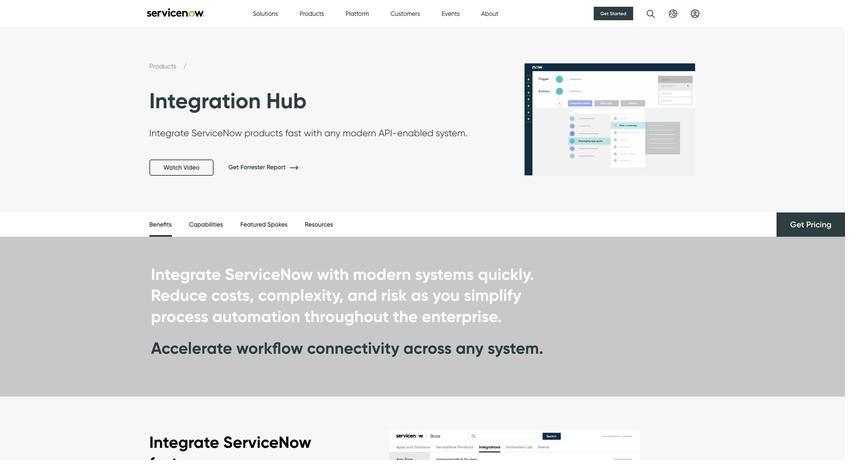 Task type: locate. For each thing, give the bounding box(es) containing it.
watch video link
[[149, 160, 214, 176]]

1 vertical spatial get
[[228, 164, 239, 171]]

platform button
[[346, 9, 369, 18]]

1 horizontal spatial products
[[300, 10, 324, 17]]

integrate inside 'integrate servicenow faster'
[[149, 432, 219, 452]]

integrate for integrate servicenow faster
[[149, 432, 219, 452]]

1 vertical spatial with
[[317, 264, 349, 285]]

integrate
[[149, 127, 189, 139], [151, 264, 221, 285], [149, 432, 219, 452]]

costs,
[[211, 285, 254, 306]]

simplify integrations with integration hub in flow designer image containing integration hub
[[0, 26, 845, 213]]

workflow
[[236, 338, 303, 359]]

0 vertical spatial integrate
[[149, 127, 189, 139]]

automation
[[212, 306, 300, 327]]

products
[[300, 10, 324, 17], [149, 62, 178, 70]]

faster
[[149, 453, 193, 460]]

about button
[[482, 9, 499, 18]]

get pricing link
[[777, 213, 845, 237]]

integrate for integrate servicenow products fast with any modern api-enabled system.
[[149, 127, 189, 139]]

system.
[[436, 127, 468, 139], [488, 338, 544, 359]]

0 horizontal spatial system.
[[436, 127, 468, 139]]

0 horizontal spatial products
[[149, 62, 178, 70]]

connectivity
[[307, 338, 400, 359]]

get started link
[[594, 7, 633, 20]]

report
[[267, 164, 286, 171]]

1 vertical spatial modern
[[353, 264, 411, 285]]

get forrester report link
[[228, 164, 309, 171]]

pricing
[[807, 220, 832, 230]]

resources
[[305, 221, 333, 229]]

integrate inside integrate servicenow with modern systems quickly. reduce costs, complexity, and risk as you simplify process automation throughout the enterprise.
[[151, 264, 221, 285]]

servicenow inside 'integrate servicenow faster'
[[223, 432, 311, 452]]

solutions
[[253, 10, 278, 17]]

customers button
[[391, 9, 420, 18]]

get left pricing
[[791, 220, 805, 230]]

2 vertical spatial get
[[791, 220, 805, 230]]

modern up 'risk'
[[353, 264, 411, 285]]

any
[[325, 127, 341, 139], [456, 338, 484, 359]]

capabilities link
[[189, 213, 223, 237]]

with
[[304, 127, 322, 139], [317, 264, 349, 285]]

1 vertical spatial servicenow
[[225, 264, 313, 285]]

integration
[[149, 88, 261, 114]]

servicenow inside integrate servicenow with modern systems quickly. reduce costs, complexity, and risk as you simplify process automation throughout the enterprise.
[[225, 264, 313, 285]]

0 vertical spatial get
[[601, 10, 609, 17]]

modern left api-
[[343, 127, 376, 139]]

as
[[411, 285, 429, 306]]

modern
[[343, 127, 376, 139], [353, 264, 411, 285]]

modern inside integrate servicenow with modern systems quickly. reduce costs, complexity, and risk as you simplify process automation throughout the enterprise.
[[353, 264, 411, 285]]

0 horizontal spatial get
[[228, 164, 239, 171]]

integration hub
[[149, 88, 307, 114]]

1 horizontal spatial any
[[456, 338, 484, 359]]

get forrester report
[[228, 164, 287, 171]]

enterprise.
[[422, 306, 502, 327]]

get left forrester
[[228, 164, 239, 171]]

get
[[601, 10, 609, 17], [228, 164, 239, 171], [791, 220, 805, 230]]

watch video
[[164, 164, 200, 171]]

get for get forrester report
[[228, 164, 239, 171]]

servicenow
[[191, 127, 242, 139], [225, 264, 313, 285], [223, 432, 311, 452]]

quickly.
[[478, 264, 534, 285]]

0 vertical spatial products
[[300, 10, 324, 17]]

you
[[433, 285, 460, 306]]

servicenow inside simplify integrations with integration hub in flow designer image
[[191, 127, 242, 139]]

0 horizontal spatial any
[[325, 127, 341, 139]]

1 simplify integrations with integration hub in flow designer image from the left
[[0, 26, 845, 213]]

0 vertical spatial servicenow
[[191, 127, 242, 139]]

accelerate
[[151, 338, 232, 359]]

simplify integrations with integration hub in flow designer image
[[0, 26, 845, 213], [517, 26, 703, 212]]

1 horizontal spatial get
[[601, 10, 609, 17]]

get started
[[601, 10, 627, 17]]

systems
[[415, 264, 474, 285]]

simplify
[[464, 285, 522, 306]]

1 vertical spatial any
[[456, 338, 484, 359]]

2 simplify integrations with integration hub in flow designer image from the left
[[517, 26, 703, 212]]

0 vertical spatial any
[[325, 127, 341, 139]]

1 vertical spatial system.
[[488, 338, 544, 359]]

products
[[245, 127, 283, 139]]

risk
[[381, 285, 407, 306]]

servicenow for faster
[[223, 432, 311, 452]]

1 vertical spatial integrate
[[151, 264, 221, 285]]

integrate servicenow with modern systems quickly. reduce costs, complexity, and risk as you simplify process automation throughout the enterprise.
[[151, 264, 534, 327]]

2 vertical spatial servicenow
[[223, 432, 311, 452]]

get left the started
[[601, 10, 609, 17]]

video
[[183, 164, 200, 171]]

1 vertical spatial products
[[149, 62, 178, 70]]

prebuilt integration spokes in the servicenow store image
[[390, 424, 640, 460]]

2 vertical spatial integrate
[[149, 432, 219, 452]]

2 horizontal spatial get
[[791, 220, 805, 230]]

featured spokes
[[240, 221, 288, 229]]

get pricing
[[791, 220, 832, 230]]

go to servicenow account image
[[691, 9, 700, 18]]

1 horizontal spatial system.
[[488, 338, 544, 359]]

accelerate workflow connectivity across any system.
[[151, 338, 544, 359]]



Task type: vqa. For each thing, say whether or not it's contained in the screenshot.
costs,
yes



Task type: describe. For each thing, give the bounding box(es) containing it.
0 vertical spatial system.
[[436, 127, 468, 139]]

get for get pricing
[[791, 220, 805, 230]]

benefits link
[[149, 213, 172, 239]]

with inside integrate servicenow with modern systems quickly. reduce costs, complexity, and risk as you simplify process automation throughout the enterprise.
[[317, 264, 349, 285]]

featured spokes link
[[240, 213, 288, 237]]

api-
[[379, 127, 397, 139]]

solutions button
[[253, 9, 278, 18]]

0 vertical spatial modern
[[343, 127, 376, 139]]

get for get started
[[601, 10, 609, 17]]

products for products popup button
[[300, 10, 324, 17]]

reduce
[[151, 285, 207, 306]]

integrate servicenow products fast with any modern api-enabled system.
[[149, 127, 468, 139]]

enabled
[[397, 127, 434, 139]]

capabilities
[[189, 221, 223, 229]]

featured
[[240, 221, 266, 229]]

integrate servicenow faster
[[149, 432, 311, 460]]

customers
[[391, 10, 420, 17]]

throughout
[[305, 306, 389, 327]]

platform
[[346, 10, 369, 17]]

servicenow for with
[[225, 264, 313, 285]]

started
[[610, 10, 627, 17]]

integrate for integrate servicenow with modern systems quickly. reduce costs, complexity, and risk as you simplify process automation throughout the enterprise.
[[151, 264, 221, 285]]

servicenow image
[[146, 8, 205, 17]]

and
[[348, 285, 377, 306]]

fast
[[285, 127, 302, 139]]

0 vertical spatial with
[[304, 127, 322, 139]]

events
[[442, 10, 460, 17]]

across
[[404, 338, 452, 359]]

complexity,
[[258, 285, 344, 306]]

forrester
[[241, 164, 265, 171]]

about
[[482, 10, 499, 17]]

the
[[393, 306, 418, 327]]

spokes
[[268, 221, 288, 229]]

products for products link
[[149, 62, 178, 70]]

hub
[[266, 88, 307, 114]]

products link
[[149, 62, 178, 70]]

benefits
[[149, 221, 172, 229]]

watch
[[164, 164, 182, 171]]

servicenow for products
[[191, 127, 242, 139]]

events button
[[442, 9, 460, 18]]

process
[[151, 306, 208, 327]]

products button
[[300, 9, 324, 18]]

resources link
[[305, 213, 333, 237]]



